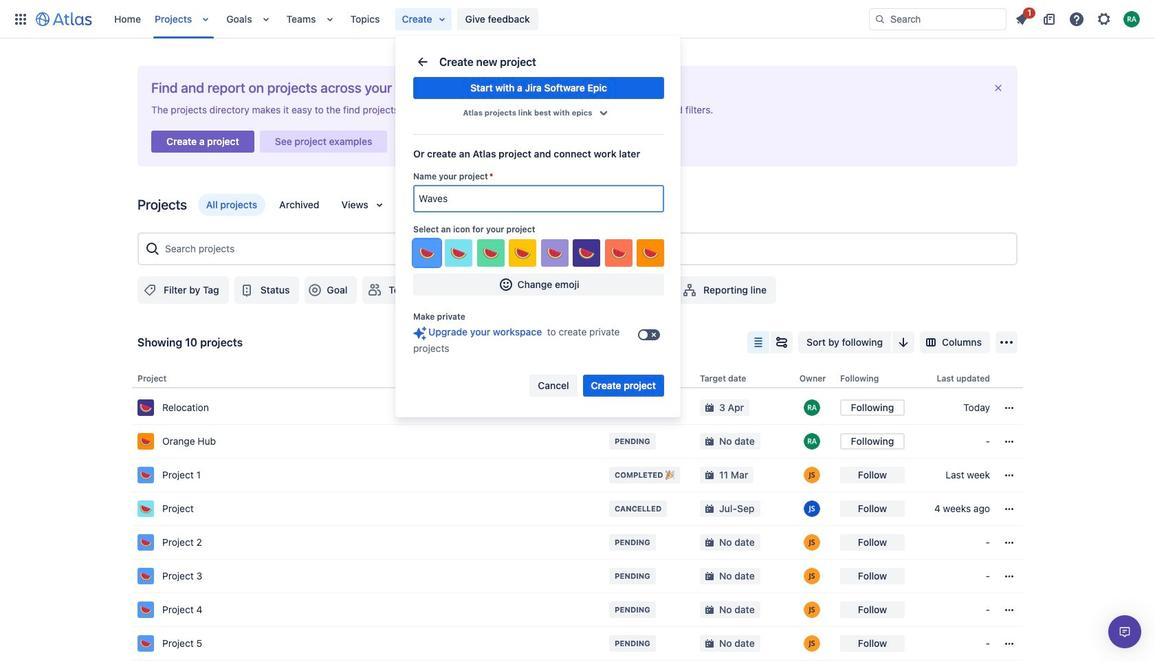 Task type: locate. For each thing, give the bounding box(es) containing it.
Search field
[[869, 8, 1007, 30]]

tag image
[[142, 282, 158, 298]]

0 horizontal spatial list
[[107, 0, 869, 38]]

go back image
[[415, 54, 431, 70]]

:watermelon: image
[[451, 245, 467, 261], [579, 245, 595, 261], [579, 245, 595, 261]]

list item
[[1010, 5, 1036, 30], [395, 8, 452, 30]]

open intercom messenger image
[[1117, 624, 1134, 640]]

switch to... image
[[12, 11, 29, 27]]

:watermelon: image
[[419, 245, 435, 261], [419, 245, 435, 261], [451, 245, 467, 261], [483, 245, 499, 261], [483, 245, 499, 261], [515, 245, 531, 261], [515, 245, 531, 261], [547, 245, 563, 261], [547, 245, 563, 261], [610, 245, 627, 261], [610, 245, 627, 261], [642, 245, 659, 261], [642, 245, 659, 261]]

show more projects image
[[593, 102, 615, 124]]

list item up go back image
[[395, 8, 452, 30]]

display as timeline image
[[774, 334, 790, 351]]

banner
[[0, 0, 1156, 39]]

0 horizontal spatial list item
[[395, 8, 452, 30]]

list item left help icon
[[1010, 5, 1036, 30]]

display as list image
[[750, 334, 767, 351]]

list
[[107, 0, 869, 38], [1010, 5, 1147, 30]]

None field
[[415, 186, 663, 211]]

group
[[530, 375, 664, 397]]

None search field
[[869, 8, 1007, 30]]

list item inside top element
[[395, 8, 452, 30]]



Task type: describe. For each thing, give the bounding box(es) containing it.
search image
[[875, 13, 886, 24]]

atlas paid feature image
[[412, 325, 429, 342]]

close banner image
[[993, 83, 1004, 94]]

status image
[[238, 282, 255, 298]]

Search projects field
[[161, 237, 1011, 261]]

following image
[[597, 282, 614, 298]]

settings image
[[1096, 11, 1113, 27]]

search projects image
[[144, 241, 161, 257]]

1 horizontal spatial list item
[[1010, 5, 1036, 30]]

account image
[[1124, 11, 1140, 27]]

reverse sort order image
[[896, 334, 912, 351]]

1 horizontal spatial list
[[1010, 5, 1147, 30]]

more options image
[[999, 334, 1015, 351]]

top element
[[8, 0, 869, 38]]

help image
[[1069, 11, 1085, 27]]

notifications image
[[1014, 11, 1030, 27]]



Task type: vqa. For each thing, say whether or not it's contained in the screenshot.
'Show more projects' icon
yes



